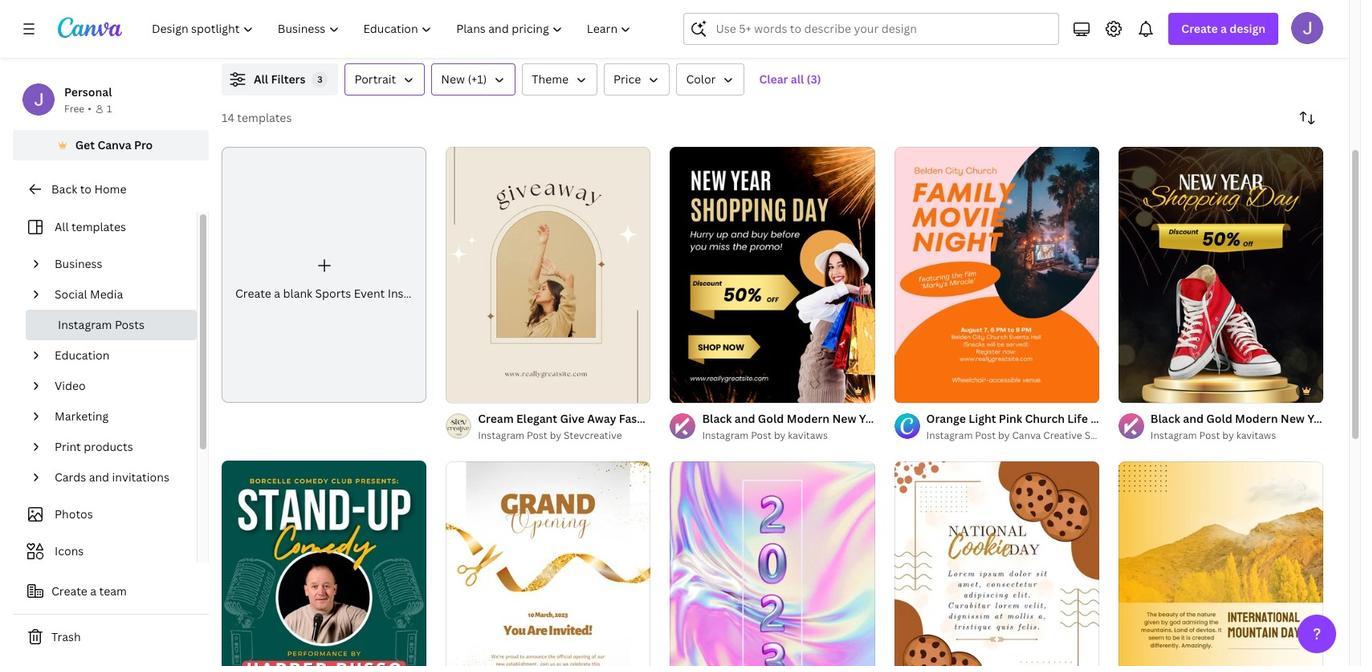 Task type: vqa. For each thing, say whether or not it's contained in the screenshot.
'Back to School' link
no



Task type: describe. For each thing, give the bounding box(es) containing it.
all for all templates
[[55, 219, 69, 235]]

create for create a team
[[51, 584, 87, 599]]

top level navigation element
[[141, 13, 646, 45]]

theme
[[532, 72, 569, 87]]

all filters
[[254, 72, 306, 87]]

get canva pro button
[[13, 130, 209, 161]]

black and gold modern new year shop link
[[1151, 411, 1362, 428]]

theme button
[[523, 63, 598, 96]]

create for create a design
[[1182, 21, 1219, 36]]

1
[[107, 102, 112, 116]]

get
[[75, 137, 95, 153]]

white and brown minimalist grand opening instagram post image
[[446, 462, 651, 667]]

create a team
[[51, 584, 127, 599]]

instagram inside black and gold modern new year shop instagram post by kavitaws
[[1151, 429, 1198, 443]]

cards and invitations link
[[48, 463, 187, 493]]

free •
[[64, 102, 92, 116]]

create a blank sports event instagram post element
[[222, 147, 469, 403]]

black and gold modern new year shopping  day instagram post instagram post by kavitaws
[[703, 411, 1047, 443]]

stevcreative
[[564, 429, 622, 443]]

business link
[[48, 249, 187, 280]]

to
[[80, 182, 92, 197]]

away
[[588, 411, 617, 427]]

black and gold modern new year shop instagram post by kavitaws
[[1151, 411, 1362, 443]]

cream elegant give away fashion instagram post link
[[478, 411, 746, 428]]

year for shop
[[1308, 411, 1332, 427]]

social
[[55, 287, 87, 302]]

cream elegant give away fashion instagram post instagram post by stevcreative
[[478, 411, 746, 443]]

personal
[[64, 84, 112, 100]]

year for shopping
[[860, 411, 884, 427]]

photos
[[55, 507, 93, 522]]

blank
[[283, 286, 313, 302]]

create a blank sports event instagram post link
[[222, 147, 469, 403]]

new for black and gold modern new year shop
[[1281, 411, 1306, 427]]

free
[[64, 102, 85, 116]]

price button
[[604, 63, 670, 96]]

trash
[[51, 630, 81, 645]]

14 templates
[[222, 110, 292, 125]]

price
[[614, 72, 642, 87]]

media
[[90, 287, 123, 302]]

video link
[[48, 371, 187, 402]]

by inside the black and gold modern new year shopping  day instagram post instagram post by kavitaws
[[774, 429, 786, 443]]

14
[[222, 110, 235, 125]]

black and gold modern new year shopping  day instagram post link
[[703, 411, 1047, 428]]

canva inside button
[[98, 137, 131, 153]]

back to home link
[[13, 174, 209, 206]]

green yellow modern stand up comedy show instagram ad image
[[222, 461, 427, 667]]

gold for black and gold modern new year shopping  day instagram post
[[758, 411, 784, 427]]

3 filter options selected element
[[312, 72, 328, 88]]

new for black and gold modern new year shopping  day instagram post
[[833, 411, 857, 427]]

create a design button
[[1169, 13, 1279, 45]]

fashion
[[619, 411, 662, 427]]

portrait button
[[345, 63, 425, 96]]

marketing
[[55, 409, 109, 424]]

cards and invitations
[[55, 470, 169, 485]]

get canva pro
[[75, 137, 153, 153]]

instagram post by canva creative studio link
[[927, 428, 1116, 444]]

templates for 14 templates
[[237, 110, 292, 125]]

0 horizontal spatial and
[[89, 470, 109, 485]]

clear all (3)
[[760, 72, 822, 87]]

day
[[941, 411, 962, 427]]

marketing link
[[48, 402, 187, 432]]

new (+1)
[[441, 72, 487, 87]]

a for blank
[[274, 286, 281, 302]]

business
[[55, 256, 102, 272]]

a for team
[[90, 584, 97, 599]]

new inside button
[[441, 72, 465, 87]]

design
[[1230, 21, 1266, 36]]

studio
[[1085, 429, 1116, 443]]

instagram posts
[[58, 317, 145, 333]]

modern for shop
[[1236, 411, 1279, 427]]

create a blank sports event instagram post
[[235, 286, 469, 302]]

3
[[318, 73, 323, 85]]

cards
[[55, 470, 86, 485]]

icons
[[55, 544, 84, 559]]

back to home
[[51, 182, 127, 197]]

all templates
[[55, 219, 126, 235]]

shopping
[[886, 411, 938, 427]]



Task type: locate. For each thing, give the bounding box(es) containing it.
1 horizontal spatial create
[[235, 286, 271, 302]]

posts
[[115, 317, 145, 333]]

0 vertical spatial templates
[[237, 110, 292, 125]]

print products
[[55, 440, 133, 455]]

1 gold from the left
[[758, 411, 784, 427]]

a left design
[[1221, 21, 1228, 36]]

new inside the black and gold modern new year shopping  day instagram post instagram post by kavitaws
[[833, 411, 857, 427]]

gold for black and gold modern new year shop
[[1207, 411, 1233, 427]]

1 horizontal spatial all
[[254, 72, 268, 87]]

Search search field
[[716, 14, 1050, 44]]

elegant
[[517, 411, 558, 427]]

0 horizontal spatial new
[[441, 72, 465, 87]]

black inside black and gold modern new year shop instagram post by kavitaws
[[1151, 411, 1181, 427]]

year inside the black and gold modern new year shopping  day instagram post instagram post by kavitaws
[[860, 411, 884, 427]]

2 vertical spatial a
[[90, 584, 97, 599]]

1 horizontal spatial and
[[735, 411, 756, 427]]

clear
[[760, 72, 789, 87]]

orange light pink church life events type and photocentric trendy church announcement instagram post portrait image
[[895, 147, 1100, 403]]

black
[[703, 411, 732, 427], [1151, 411, 1181, 427]]

trash link
[[13, 622, 209, 654]]

instagram
[[388, 286, 442, 302], [58, 317, 112, 333], [664, 411, 719, 427], [965, 411, 1020, 427], [478, 429, 525, 443], [703, 429, 749, 443], [927, 429, 973, 443], [1151, 429, 1198, 443]]

new
[[441, 72, 465, 87], [833, 411, 857, 427], [1281, 411, 1306, 427]]

cream
[[478, 411, 514, 427]]

instagram post by kavitaws link for black and gold modern new year shopping  day instagram post
[[703, 428, 875, 444]]

and inside the black and gold modern new year shopping  day instagram post instagram post by kavitaws
[[735, 411, 756, 427]]

sports
[[315, 286, 351, 302]]

create a design
[[1182, 21, 1266, 36]]

black and gold modern new year shopping  day instagram post image
[[670, 147, 875, 403]]

0 horizontal spatial a
[[90, 584, 97, 599]]

templates down "back to home"
[[71, 219, 126, 235]]

templates right 14
[[237, 110, 292, 125]]

create for create a blank sports event instagram post
[[235, 286, 271, 302]]

None search field
[[684, 13, 1060, 45]]

0 horizontal spatial canva
[[98, 137, 131, 153]]

a for design
[[1221, 21, 1228, 36]]

portrait
[[355, 72, 396, 87]]

a inside dropdown button
[[1221, 21, 1228, 36]]

2 by from the left
[[774, 429, 786, 443]]

instagram post by stevcreative link
[[478, 428, 651, 444]]

0 horizontal spatial all
[[55, 219, 69, 235]]

gold inside black and gold modern new year shop instagram post by kavitaws
[[1207, 411, 1233, 427]]

creative
[[1044, 429, 1083, 443]]

by inside black and gold modern new year shop instagram post by kavitaws
[[1223, 429, 1235, 443]]

create inside dropdown button
[[1182, 21, 1219, 36]]

1 modern from the left
[[787, 411, 830, 427]]

canva left pro
[[98, 137, 131, 153]]

new left (+1)
[[441, 72, 465, 87]]

0 horizontal spatial kavitaws
[[788, 429, 828, 443]]

color button
[[677, 63, 745, 96]]

modern inside black and gold modern new year shop instagram post by kavitaws
[[1236, 411, 1279, 427]]

education link
[[48, 341, 187, 371]]

modern
[[787, 411, 830, 427], [1236, 411, 1279, 427]]

sports event instagram posts templates image
[[981, 0, 1324, 44]]

instagram post by kavitaws link
[[703, 428, 875, 444], [1151, 428, 1324, 444]]

year left shopping
[[860, 411, 884, 427]]

team
[[99, 584, 127, 599]]

2 modern from the left
[[1236, 411, 1279, 427]]

kavitaws inside the black and gold modern new year shopping  day instagram post instagram post by kavitaws
[[788, 429, 828, 443]]

orange and white modern international mountain day geomteric instagram post image
[[1119, 462, 1324, 667]]

create a team button
[[13, 576, 209, 608]]

a left "team"
[[90, 584, 97, 599]]

0 horizontal spatial templates
[[71, 219, 126, 235]]

0 vertical spatial a
[[1221, 21, 1228, 36]]

event
[[354, 286, 385, 302]]

0 vertical spatial all
[[254, 72, 268, 87]]

0 horizontal spatial year
[[860, 411, 884, 427]]

templates for all templates
[[71, 219, 126, 235]]

new left shopping
[[833, 411, 857, 427]]

•
[[88, 102, 92, 116]]

0 horizontal spatial modern
[[787, 411, 830, 427]]

modern for shopping
[[787, 411, 830, 427]]

instagram post by kavitaws link for black and gold modern new year shop
[[1151, 428, 1324, 444]]

2 gold from the left
[[1207, 411, 1233, 427]]

home
[[94, 182, 127, 197]]

and for black and gold modern new year shopping  day instagram post
[[735, 411, 756, 427]]

2 horizontal spatial new
[[1281, 411, 1306, 427]]

all templates link
[[22, 212, 187, 243]]

kavitaws
[[788, 429, 828, 443], [1237, 429, 1277, 443]]

0 horizontal spatial gold
[[758, 411, 784, 427]]

kavitaws inside black and gold modern new year shop instagram post by kavitaws
[[1237, 429, 1277, 443]]

canva
[[98, 137, 131, 153], [1013, 429, 1042, 443]]

0 vertical spatial canva
[[98, 137, 131, 153]]

give
[[560, 411, 585, 427]]

templates
[[237, 110, 292, 125], [71, 219, 126, 235]]

print products link
[[48, 432, 187, 463]]

icons link
[[22, 537, 187, 567]]

education
[[55, 348, 110, 363]]

create down icons
[[51, 584, 87, 599]]

1 kavitaws from the left
[[788, 429, 828, 443]]

all down the back
[[55, 219, 69, 235]]

0 horizontal spatial create
[[51, 584, 87, 599]]

all
[[791, 72, 804, 87]]

0 horizontal spatial instagram post by kavitaws link
[[703, 428, 875, 444]]

new (+1) button
[[432, 63, 516, 96]]

print
[[55, 440, 81, 455]]

purple holographic 2023 instagram post image
[[670, 462, 875, 667]]

color
[[686, 72, 716, 87]]

post
[[445, 286, 469, 302], [722, 411, 746, 427], [1022, 411, 1047, 427], [527, 429, 548, 443], [751, 429, 772, 443], [976, 429, 996, 443], [1200, 429, 1221, 443]]

invitations
[[112, 470, 169, 485]]

back
[[51, 182, 77, 197]]

1 vertical spatial a
[[274, 286, 281, 302]]

products
[[84, 440, 133, 455]]

1 horizontal spatial kavitaws
[[1237, 429, 1277, 443]]

all
[[254, 72, 268, 87], [55, 219, 69, 235]]

modern inside the black and gold modern new year shopping  day instagram post instagram post by kavitaws
[[787, 411, 830, 427]]

1 horizontal spatial templates
[[237, 110, 292, 125]]

2 instagram post by kavitaws link from the left
[[1151, 428, 1324, 444]]

pro
[[134, 137, 153, 153]]

social media link
[[48, 280, 187, 310]]

1 horizontal spatial canva
[[1013, 429, 1042, 443]]

black inside the black and gold modern new year shopping  day instagram post instagram post by kavitaws
[[703, 411, 732, 427]]

year
[[860, 411, 884, 427], [1308, 411, 1332, 427]]

social media
[[55, 287, 123, 302]]

1 instagram post by kavitaws link from the left
[[703, 428, 875, 444]]

and inside black and gold modern new year shop instagram post by kavitaws
[[1184, 411, 1204, 427]]

a inside button
[[90, 584, 97, 599]]

4 by from the left
[[1223, 429, 1235, 443]]

1 horizontal spatial black
[[1151, 411, 1181, 427]]

photos link
[[22, 500, 187, 530]]

(+1)
[[468, 72, 487, 87]]

year inside black and gold modern new year shop instagram post by kavitaws
[[1308, 411, 1332, 427]]

2 horizontal spatial a
[[1221, 21, 1228, 36]]

canva left the creative
[[1013, 429, 1042, 443]]

new inside black and gold modern new year shop instagram post by kavitaws
[[1281, 411, 1306, 427]]

1 horizontal spatial modern
[[1236, 411, 1279, 427]]

kavitaws down black and gold modern new year shopping  day instagram post link
[[788, 429, 828, 443]]

1 horizontal spatial gold
[[1207, 411, 1233, 427]]

black and gold modern new year shopping day instagram post image
[[1119, 147, 1324, 403]]

1 vertical spatial templates
[[71, 219, 126, 235]]

3 by from the left
[[999, 429, 1010, 443]]

1 horizontal spatial instagram post by kavitaws link
[[1151, 428, 1324, 444]]

1 vertical spatial canva
[[1013, 429, 1042, 443]]

2 kavitaws from the left
[[1237, 429, 1277, 443]]

kavitaws down black and gold modern new year shop link on the bottom right of the page
[[1237, 429, 1277, 443]]

all left the filters
[[254, 72, 268, 87]]

white and brown national cookie day geometric instagram post image
[[895, 462, 1100, 667]]

1 horizontal spatial new
[[833, 411, 857, 427]]

and
[[735, 411, 756, 427], [1184, 411, 1204, 427], [89, 470, 109, 485]]

shop
[[1335, 411, 1362, 427]]

post inside black and gold modern new year shop instagram post by kavitaws
[[1200, 429, 1221, 443]]

1 vertical spatial create
[[235, 286, 271, 302]]

black for black and gold modern new year shopping  day instagram post
[[703, 411, 732, 427]]

video
[[55, 378, 86, 394]]

2 vertical spatial create
[[51, 584, 87, 599]]

1 vertical spatial all
[[55, 219, 69, 235]]

jacob simon image
[[1292, 12, 1324, 44]]

1 year from the left
[[860, 411, 884, 427]]

a left blank
[[274, 286, 281, 302]]

cream elegant give away fashion instagram post image
[[446, 147, 651, 403]]

by inside cream elegant give away fashion instagram post instagram post by stevcreative
[[550, 429, 562, 443]]

black for black and gold modern new year shop
[[1151, 411, 1181, 427]]

1 black from the left
[[703, 411, 732, 427]]

1 horizontal spatial a
[[274, 286, 281, 302]]

2 horizontal spatial and
[[1184, 411, 1204, 427]]

new left shop
[[1281, 411, 1306, 427]]

create inside button
[[51, 584, 87, 599]]

2 year from the left
[[1308, 411, 1332, 427]]

create left design
[[1182, 21, 1219, 36]]

gold
[[758, 411, 784, 427], [1207, 411, 1233, 427]]

2 black from the left
[[1151, 411, 1181, 427]]

all for all filters
[[254, 72, 268, 87]]

instagram post by canva creative studio
[[927, 429, 1116, 443]]

(3)
[[807, 72, 822, 87]]

filters
[[271, 72, 306, 87]]

Sort by button
[[1292, 102, 1324, 134]]

0 vertical spatial create
[[1182, 21, 1219, 36]]

create left blank
[[235, 286, 271, 302]]

0 horizontal spatial black
[[703, 411, 732, 427]]

by
[[550, 429, 562, 443], [774, 429, 786, 443], [999, 429, 1010, 443], [1223, 429, 1235, 443]]

a
[[1221, 21, 1228, 36], [274, 286, 281, 302], [90, 584, 97, 599]]

1 by from the left
[[550, 429, 562, 443]]

clear all (3) button
[[752, 63, 830, 96]]

year left shop
[[1308, 411, 1332, 427]]

and for black and gold modern new year shop
[[1184, 411, 1204, 427]]

1 horizontal spatial year
[[1308, 411, 1332, 427]]

gold inside the black and gold modern new year shopping  day instagram post instagram post by kavitaws
[[758, 411, 784, 427]]

2 horizontal spatial create
[[1182, 21, 1219, 36]]



